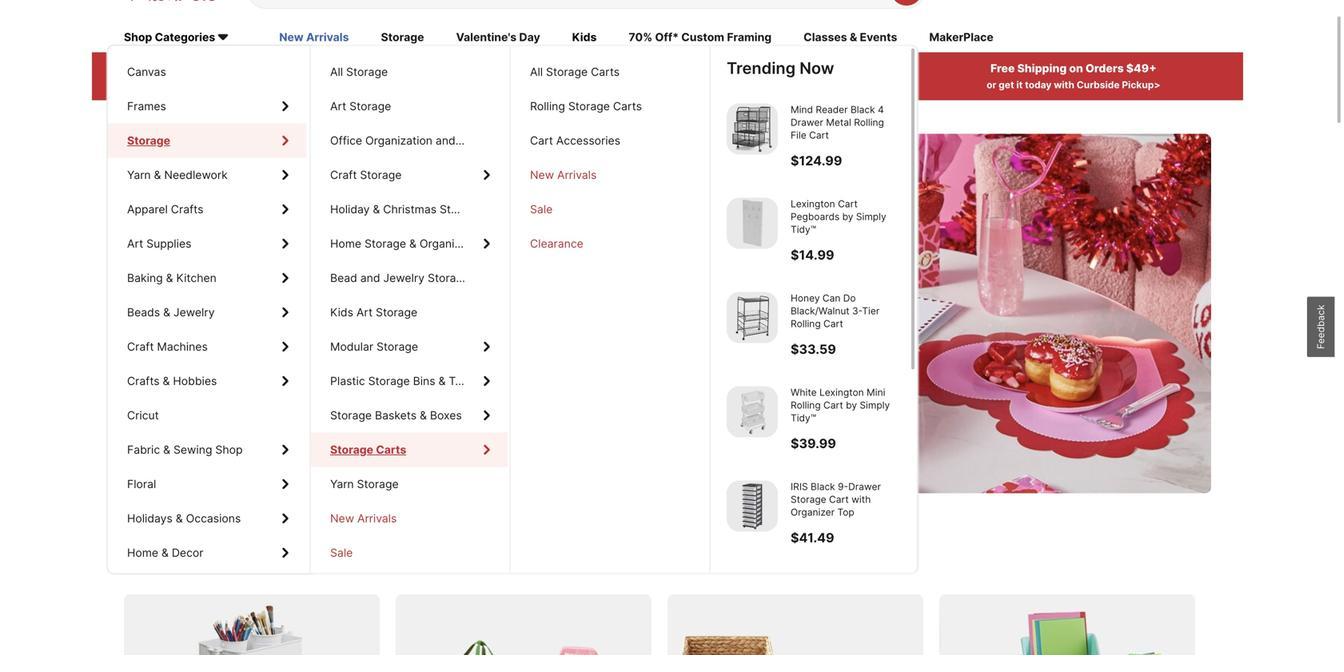 Task type: describe. For each thing, give the bounding box(es) containing it.
storage link for storage
[[108, 124, 306, 158]]

cricut for classes & events
[[127, 409, 159, 423]]

art supplies link for 70% off* custom framing
[[108, 227, 306, 261]]

machines for classes & events
[[157, 340, 208, 354]]

art storage
[[330, 100, 391, 113]]

crafts & hobbies link for kids
[[108, 364, 306, 399]]

2 horizontal spatial new
[[530, 168, 554, 182]]

mind
[[791, 104, 814, 116]]

yarn & needlework link for kids
[[108, 158, 306, 192]]

beads & jewelry link for kids
[[108, 296, 306, 330]]

home & decor for valentine's day
[[127, 547, 204, 560]]

needlework for new arrivals
[[164, 168, 228, 182]]

cricut for new arrivals
[[127, 409, 159, 423]]

white
[[791, 387, 817, 399]]

boxes
[[430, 409, 462, 423]]

70% off* custom framing link
[[629, 29, 772, 47]]

kitchen for classes & events
[[176, 272, 217, 285]]

crafts & hobbies link for 70% off* custom framing
[[108, 364, 306, 399]]

apparel for storage
[[127, 203, 168, 216]]

art storage link
[[311, 89, 508, 124]]

home for storage
[[127, 547, 158, 560]]

fabric & sewing shop link for shop categories
[[108, 433, 306, 468]]

cricut link for valentine's day
[[108, 399, 306, 433]]

tier
[[863, 306, 880, 317]]

yarn storage link
[[311, 468, 508, 502]]

2 vertical spatial and
[[329, 324, 363, 349]]

handmade
[[228, 324, 324, 349]]

modular storage link
[[311, 330, 508, 364]]

art for classes & events
[[127, 237, 143, 251]]

trending
[[727, 58, 796, 78]]

holiday
[[330, 203, 370, 216]]

drawer inside the mind reader black 4 drawer metal rolling file cart
[[791, 117, 824, 128]]

clearance link
[[511, 227, 708, 261]]

up
[[156, 219, 207, 268]]

cart left accessories
[[530, 134, 553, 148]]

floral for valentine's day
[[127, 478, 156, 492]]

top
[[838, 507, 855, 519]]

framing
[[727, 31, 772, 44]]

your
[[607, 79, 628, 91]]

file
[[791, 130, 807, 141]]

crafts & hobbies for shop categories
[[127, 375, 217, 388]]

art supplies for storage
[[127, 237, 192, 251]]

$41.49
[[791, 531, 835, 546]]

rewards
[[687, 62, 735, 75]]

for
[[360, 550, 386, 573]]

simply inside 'white lexington mini rolling cart by simply tidy™'
[[860, 400, 890, 412]]

2 vertical spatial carts
[[376, 444, 407, 457]]

holiday storage containers image
[[396, 595, 652, 656]]

credit
[[681, 79, 710, 91]]

by inside 'white lexington mini rolling cart by simply tidy™'
[[846, 400, 858, 412]]

frames for shop categories
[[127, 100, 166, 113]]

rolling inside the mind reader black 4 drawer metal rolling file cart
[[855, 117, 885, 128]]

2 horizontal spatial arrivals
[[558, 168, 597, 182]]

regular
[[239, 62, 282, 75]]

craft machines link for new arrivals
[[108, 330, 306, 364]]

holiday & christmas storage link
[[311, 192, 508, 227]]

fabric & sewing shop for 70% off* custom framing
[[127, 444, 243, 457]]

beads & jewelry for storage
[[127, 306, 215, 320]]

today
[[1026, 79, 1052, 91]]

honey can do black/walnut 3-tier rolling cart
[[791, 293, 880, 330]]

yarn & needlework link for valentine's day
[[108, 158, 306, 192]]

all for all storage carts
[[530, 65, 543, 79]]

black inside iris black 9-drawer storage cart with organizer top
[[811, 482, 836, 493]]

on inside free shipping on orders $49+ or get it today with curbside pickup>
[[1070, 62, 1084, 75]]

yarn & needlework link for 70% off* custom framing
[[108, 158, 306, 192]]

0 vertical spatial valentine's
[[456, 31, 517, 44]]

to
[[216, 219, 253, 268]]

reader
[[816, 104, 848, 116]]

occasions for kids
[[186, 512, 241, 526]]

modular storage
[[330, 340, 418, 354]]

frames for storage
[[127, 100, 166, 113]]

0 vertical spatial sale link
[[511, 192, 708, 227]]

needlework for kids
[[164, 168, 228, 182]]

occasions for new arrivals
[[186, 512, 241, 526]]

apparel for kids
[[127, 203, 168, 216]]

0 vertical spatial day
[[520, 31, 540, 44]]

home for classes & events
[[127, 547, 158, 560]]

beads for storage
[[127, 306, 160, 320]]

apparel crafts link for valentine's day
[[108, 192, 306, 227]]

frames for new arrivals
[[127, 100, 166, 113]]

apparel crafts link for 70% off* custom framing
[[108, 192, 306, 227]]

heartfelt.
[[368, 324, 452, 349]]

exclusions
[[285, 79, 336, 91]]

storage baskets & boxes link
[[311, 399, 508, 433]]

off inside up to 40% off valentine's day supplies
[[353, 219, 410, 268]]

yarn & needlework link for storage
[[108, 158, 306, 192]]

cart inside the mind reader black 4 drawer metal rolling file cart
[[810, 130, 829, 141]]

baking & kitchen for valentine's day
[[127, 272, 217, 285]]

lexington inside 'white lexington mini rolling cart by simply tidy™'
[[820, 387, 865, 399]]

storage carts link
[[311, 433, 508, 468]]

yarn for shop categories
[[127, 168, 151, 182]]

with inside free shipping on orders $49+ or get it today with curbside pickup>
[[1055, 79, 1075, 91]]

michaels™
[[630, 79, 679, 91]]

get
[[999, 79, 1015, 91]]

code
[[201, 79, 225, 91]]

crafts & hobbies for classes & events
[[127, 375, 217, 388]]

floral link for shop categories
[[108, 468, 306, 502]]

storage carts
[[330, 444, 407, 457]]

floral link for classes & events
[[108, 468, 306, 502]]

70% off* custom framing
[[629, 31, 772, 44]]

0 vertical spatial new arrivals
[[279, 31, 349, 44]]

beads & jewelry link for 70% off* custom framing
[[108, 296, 306, 330]]

free shipping on orders $49+ or get it today with curbside pickup>
[[987, 62, 1161, 91]]

shop now
[[175, 381, 229, 395]]

or
[[987, 79, 997, 91]]

custom
[[682, 31, 725, 44]]

tidy™ inside 'white lexington mini rolling cart by simply tidy™'
[[791, 413, 817, 424]]

classes & events
[[804, 31, 898, 44]]

baking & kitchen link for classes & events
[[108, 261, 306, 296]]

apparel for 70% off* custom framing
[[127, 203, 168, 216]]

fabric & sewing shop link for 70% off* custom framing
[[108, 433, 306, 468]]

0 horizontal spatial new
[[279, 31, 304, 44]]

shop for 70% off* custom framing
[[216, 444, 243, 457]]

kitchen for new arrivals
[[176, 272, 217, 285]]

baking for new arrivals
[[127, 272, 163, 285]]

beads for 70% off* custom framing
[[127, 306, 160, 320]]

crafts & hobbies link for storage
[[108, 364, 306, 399]]

pickup>
[[1123, 79, 1161, 91]]

1 horizontal spatial arrivals
[[358, 512, 397, 526]]

craft for classes & events
[[127, 340, 154, 354]]

yarn & needlework link for classes & events
[[108, 158, 306, 192]]

beads & jewelry for 70% off* custom framing
[[127, 306, 215, 320]]

1 vertical spatial on
[[174, 550, 198, 573]]

9%
[[654, 62, 672, 75]]

1 vertical spatial new arrivals link
[[511, 158, 708, 192]]

can
[[823, 293, 841, 304]]

crafts & hobbies link for shop categories
[[108, 364, 306, 399]]

canvas for new arrivals
[[127, 65, 166, 79]]

1 vertical spatial new arrivals
[[530, 168, 597, 182]]

kids for kids art storage
[[330, 306, 354, 320]]

holidays & occasions link for shop categories
[[108, 502, 306, 536]]

baking & kitchen for 70% off* custom framing
[[127, 272, 217, 285]]

plastic storage bins & totes link
[[311, 364, 508, 399]]

daily23us.
[[227, 79, 283, 91]]

mind reader black 4 drawer metal rolling file cart
[[791, 104, 885, 141]]

do
[[844, 293, 856, 304]]

fabric & sewing shop for shop categories
[[127, 444, 243, 457]]

drawer inside iris black 9-drawer storage cart with organizer top
[[849, 482, 881, 493]]

cart accessories link
[[511, 124, 708, 158]]

holidays & occasions for kids
[[127, 512, 241, 526]]

in
[[674, 62, 684, 75]]

storage baskets & boxes
[[330, 409, 462, 423]]

1 horizontal spatial new
[[330, 512, 354, 526]]

earn 9% in rewards when you use your michaels™ credit card.³ details & apply>
[[540, 62, 822, 91]]

white lexington mini rolling cart by simply tidy™
[[791, 387, 890, 424]]

pegboards
[[791, 211, 840, 223]]

supplies for shop categories
[[147, 237, 192, 251]]

modular
[[330, 340, 374, 354]]

baking for 70% off* custom framing
[[127, 272, 163, 285]]

$49+
[[1127, 62, 1157, 75]]

decor for classes & events
[[172, 547, 204, 560]]

home & decor link for 70% off* custom framing
[[108, 536, 306, 571]]

three water hyacinth baskets in white, brown and tan image
[[668, 595, 924, 656]]

mini
[[867, 387, 886, 399]]

fabric & sewing shop link for new arrivals
[[108, 433, 306, 468]]

20% off all regular price purchases with code daily23us. exclusions apply>
[[175, 62, 375, 91]]

home storage & organization
[[330, 237, 487, 251]]

classes & events link
[[804, 29, 898, 47]]

rolling storage carts link
[[511, 89, 708, 124]]

supplies for 70% off* custom framing
[[147, 237, 192, 251]]

decor for valentine's day
[[172, 547, 204, 560]]

storage link for classes & events
[[108, 124, 306, 158]]

decor for shop categories
[[172, 547, 204, 560]]

events
[[860, 31, 898, 44]]

fabric & sewing shop link for kids
[[108, 433, 306, 468]]

art supplies link for storage
[[108, 227, 306, 261]]

metal
[[827, 117, 852, 128]]

home for new arrivals
[[127, 547, 158, 560]]

home storage & organization link
[[311, 227, 508, 261]]

honey
[[791, 293, 820, 304]]

supplies for new arrivals
[[147, 237, 192, 251]]

item undefined image for $14.99
[[727, 198, 778, 249]]

accessories
[[557, 134, 621, 148]]

makerplace link
[[930, 29, 994, 47]]

floral for new arrivals
[[127, 478, 156, 492]]

card.³
[[712, 79, 742, 91]]

holidays for classes & events
[[127, 512, 173, 526]]

table of valentines day decor image
[[124, 134, 1212, 494]]

art for new arrivals
[[127, 237, 143, 251]]

machines for shop categories
[[157, 340, 208, 354]]

fabric for valentine's day
[[127, 444, 160, 457]]

holidays for shop categories
[[127, 512, 173, 526]]



Task type: locate. For each thing, give the bounding box(es) containing it.
apparel crafts for shop categories
[[127, 203, 204, 216]]

jewelry for 70% off* custom framing
[[174, 306, 215, 320]]

off up bead and jewelry storage
[[353, 219, 410, 268]]

home & decor for classes & events
[[127, 547, 204, 560]]

apparel crafts for 70% off* custom framing
[[127, 203, 204, 216]]

1 vertical spatial simply
[[860, 400, 890, 412]]

2 tidy™ from the top
[[791, 413, 817, 424]]

0 horizontal spatial sale
[[330, 547, 353, 560]]

when
[[540, 79, 566, 91]]

canvas link for valentine's day
[[108, 55, 306, 89]]

2 horizontal spatial all
[[530, 65, 543, 79]]

jewelry for shop categories
[[174, 306, 215, 320]]

sewing for shop categories
[[174, 444, 212, 457]]

storage link
[[381, 29, 424, 47], [108, 124, 306, 158], [108, 124, 306, 158], [108, 124, 306, 158], [108, 124, 306, 158], [108, 124, 306, 158], [108, 124, 306, 158], [108, 124, 306, 158], [108, 124, 306, 158]]

sewing for kids
[[174, 444, 212, 457]]

yarn for new arrivals
[[127, 168, 151, 182]]

2 vertical spatial arrivals
[[358, 512, 397, 526]]

1 vertical spatial carts
[[613, 100, 642, 113]]

craft for storage
[[127, 340, 154, 354]]

craft for new arrivals
[[127, 340, 154, 354]]

makerplace
[[930, 31, 994, 44]]

sewing
[[174, 444, 212, 457], [174, 444, 212, 457], [174, 444, 212, 457], [174, 444, 212, 457], [174, 444, 212, 457], [174, 444, 212, 457], [174, 444, 212, 457], [174, 444, 212, 457]]

now up the apply>
[[800, 58, 835, 78]]

0 horizontal spatial all
[[222, 62, 237, 75]]

3-
[[853, 306, 863, 317]]

day up make
[[156, 264, 226, 313]]

rolling inside honey can do black/walnut 3-tier rolling cart
[[791, 318, 821, 330]]

colorful plastic storage bins image
[[940, 595, 1196, 656]]

0 horizontal spatial sale link
[[311, 536, 508, 571]]

on up curbside at the top right of page
[[1070, 62, 1084, 75]]

fabric for 70% off* custom framing
[[127, 444, 160, 457]]

hobbies for 70% off* custom framing
[[173, 375, 217, 388]]

fabric & sewing shop link for storage
[[108, 433, 306, 468]]

lexington
[[791, 198, 836, 210], [820, 387, 865, 399]]

crafts & hobbies for storage
[[127, 375, 217, 388]]

with up top
[[852, 494, 871, 506]]

black/walnut
[[791, 306, 850, 317]]

1 horizontal spatial drawer
[[849, 482, 881, 493]]

0 vertical spatial carts
[[591, 65, 620, 79]]

crafts
[[171, 203, 204, 216], [171, 203, 204, 216], [171, 203, 204, 216], [171, 203, 204, 216], [171, 203, 204, 216], [171, 203, 204, 216], [171, 203, 204, 216], [171, 203, 204, 216], [127, 375, 160, 388], [127, 375, 160, 388], [127, 375, 160, 388], [127, 375, 160, 388], [127, 375, 160, 388], [127, 375, 160, 388], [127, 375, 160, 388], [127, 375, 160, 388]]

art supplies link for valentine's day
[[108, 227, 306, 261]]

2 item undefined image from the top
[[727, 198, 778, 249]]

decor for kids
[[172, 547, 204, 560]]

0 vertical spatial black
[[851, 104, 876, 116]]

canvas link for new arrivals
[[108, 55, 306, 89]]

bins
[[413, 375, 436, 388]]

fabric for classes & events
[[127, 444, 160, 457]]

crafts & hobbies
[[127, 375, 217, 388], [127, 375, 217, 388], [127, 375, 217, 388], [127, 375, 217, 388], [127, 375, 217, 388], [127, 375, 217, 388], [127, 375, 217, 388], [127, 375, 217, 388]]

0 vertical spatial by
[[843, 211, 854, 223]]

0 horizontal spatial with
[[179, 79, 199, 91]]

valentine's day
[[456, 31, 540, 44]]

with inside 20% off all regular price purchases with code daily23us. exclusions apply>
[[179, 79, 199, 91]]

home & decor link for storage
[[108, 536, 306, 571]]

4 item undefined image from the top
[[727, 387, 778, 438]]

craft machines for 70% off* custom framing
[[127, 340, 208, 354]]

new arrivals link up price
[[279, 29, 349, 47]]

apparel crafts
[[127, 203, 204, 216], [127, 203, 204, 216], [127, 203, 204, 216], [127, 203, 204, 216], [127, 203, 204, 216], [127, 203, 204, 216], [127, 203, 204, 216], [127, 203, 204, 216]]

off inside 20% off all regular price purchases with code daily23us. exclusions apply>
[[202, 62, 220, 75]]

by
[[843, 211, 854, 223], [846, 400, 858, 412]]

arrivals down yarn storage
[[358, 512, 397, 526]]

decor for 70% off* custom framing
[[172, 547, 204, 560]]

sewing for new arrivals
[[174, 444, 212, 457]]

cart inside iris black 9-drawer storage cart with organizer top
[[830, 494, 849, 506]]

floral link for valentine's day
[[108, 468, 306, 502]]

yarn inside 'link'
[[330, 478, 354, 492]]

new arrivals link
[[279, 29, 349, 47], [511, 158, 708, 192], [311, 502, 508, 536]]

3 item undefined image from the top
[[727, 292, 778, 344]]

frames for classes & events
[[127, 100, 166, 113]]

storage link for valentine's day
[[108, 124, 306, 158]]

art supplies link for classes & events
[[108, 227, 306, 261]]

crafts & hobbies for 70% off* custom framing
[[127, 375, 217, 388]]

1 horizontal spatial all
[[330, 65, 343, 79]]

all up code
[[222, 62, 237, 75]]

christmas
[[383, 203, 437, 216]]

1 vertical spatial kids
[[330, 306, 354, 320]]

and down kids art storage
[[329, 324, 363, 349]]

baking
[[127, 272, 163, 285], [127, 272, 163, 285], [127, 272, 163, 285], [127, 272, 163, 285], [127, 272, 163, 285], [127, 272, 163, 285], [127, 272, 163, 285], [127, 272, 163, 285]]

item undefined image for $41.49
[[727, 481, 778, 532]]

apparel crafts for storage
[[127, 203, 204, 216]]

office organization and storage link
[[311, 124, 508, 158]]

storage inside iris black 9-drawer storage cart with organizer top
[[791, 494, 827, 506]]

new down yarn storage
[[330, 512, 354, 526]]

simply inside lexington cart pegboards by simply tidy™
[[857, 211, 887, 223]]

item undefined image
[[727, 104, 778, 155], [727, 198, 778, 249], [727, 292, 778, 344], [727, 387, 778, 438], [727, 481, 778, 532]]

baking for shop categories
[[127, 272, 163, 285]]

now
[[800, 58, 835, 78], [205, 381, 229, 395]]

0 horizontal spatial off
[[202, 62, 220, 75]]

cart inside honey can do black/walnut 3-tier rolling cart
[[824, 318, 844, 330]]

all storage carts link
[[511, 55, 708, 89]]

1 tidy™ from the top
[[791, 224, 817, 236]]

cart inside lexington cart pegboards by simply tidy™
[[838, 198, 858, 210]]

fabric & sewing shop
[[127, 444, 243, 457], [127, 444, 243, 457], [127, 444, 243, 457], [127, 444, 243, 457], [127, 444, 243, 457], [127, 444, 243, 457], [127, 444, 243, 457], [127, 444, 243, 457]]

1 vertical spatial sale
[[330, 547, 353, 560]]

all storage
[[330, 65, 388, 79]]

beads & jewelry
[[127, 306, 215, 320], [127, 306, 215, 320], [127, 306, 215, 320], [127, 306, 215, 320], [127, 306, 215, 320], [127, 306, 215, 320], [127, 306, 215, 320], [127, 306, 215, 320]]

70%
[[629, 31, 653, 44]]

plastic
[[330, 375, 365, 388]]

it
[[1017, 79, 1023, 91], [211, 324, 224, 349]]

craft storage
[[330, 168, 402, 182]]

rolling down 4
[[855, 117, 885, 128]]

home & decor
[[127, 547, 204, 560], [127, 547, 204, 560], [127, 547, 204, 560], [127, 547, 204, 560], [127, 547, 204, 560], [127, 547, 204, 560], [127, 547, 204, 560], [127, 547, 204, 560]]

new up price
[[279, 31, 304, 44]]

organization
[[366, 134, 433, 148], [420, 237, 487, 251]]

plastic storage bins & totes
[[330, 375, 478, 388]]

drawer down mind
[[791, 117, 824, 128]]

kitchen for 70% off* custom framing
[[176, 272, 217, 285]]

rolling down white
[[791, 400, 821, 412]]

office
[[330, 134, 362, 148]]

item undefined image left the 'pegboards' at the right top of page
[[727, 198, 778, 249]]

save
[[124, 550, 170, 573]]

shop categories
[[124, 31, 215, 44]]

1 vertical spatial it
[[211, 324, 224, 349]]

2 vertical spatial new arrivals link
[[311, 502, 508, 536]]

on right save
[[174, 550, 198, 573]]

new arrivals down cart accessories at left
[[530, 168, 597, 182]]

holidays & occasions for shop categories
[[127, 512, 241, 526]]

cart up $39.99
[[824, 400, 844, 412]]

purchases
[[316, 62, 375, 75]]

1 horizontal spatial on
[[1070, 62, 1084, 75]]

white rolling cart with art supplies image
[[124, 595, 380, 656]]

2 horizontal spatial with
[[1055, 79, 1075, 91]]

make
[[156, 324, 206, 349]]

shipping
[[1018, 62, 1067, 75]]

and down art storage link
[[436, 134, 456, 148]]

tidy™ down the 'pegboards' at the right top of page
[[791, 224, 817, 236]]

apparel crafts for classes & events
[[127, 203, 204, 216]]

categories
[[155, 31, 215, 44]]

0 vertical spatial new
[[279, 31, 304, 44]]

now inside button
[[205, 381, 229, 395]]

sewing for storage
[[174, 444, 212, 457]]

cart right file on the top
[[810, 130, 829, 141]]

crafts & hobbies link for new arrivals
[[108, 364, 306, 399]]

supplies inside up to 40% off valentine's day supplies
[[236, 264, 391, 313]]

lexington inside lexington cart pegboards by simply tidy™
[[791, 198, 836, 210]]

1 vertical spatial new
[[530, 168, 554, 182]]

carts down baskets
[[376, 444, 407, 457]]

1 vertical spatial tidy™
[[791, 413, 817, 424]]

frames link for kids
[[108, 89, 306, 124]]

1 vertical spatial day
[[156, 264, 226, 313]]

frames link for new arrivals
[[108, 89, 306, 124]]

organization down christmas
[[420, 237, 487, 251]]

sale left for
[[330, 547, 353, 560]]

frames link for valentine's day
[[108, 89, 306, 124]]

apply>
[[338, 79, 371, 91]]

0 vertical spatial on
[[1070, 62, 1084, 75]]

carts up use at the left top of the page
[[591, 65, 620, 79]]

1 vertical spatial and
[[361, 272, 380, 285]]

shop inside button
[[175, 381, 202, 395]]

sale link down yarn storage 'link'
[[311, 536, 508, 571]]

holidays & occasions for classes & events
[[127, 512, 241, 526]]

valentine's day link
[[456, 29, 540, 47]]

frames link for 70% off* custom framing
[[108, 89, 306, 124]]

rolling
[[530, 100, 566, 113], [855, 117, 885, 128], [791, 318, 821, 330], [791, 400, 821, 412]]

frames
[[127, 100, 166, 113], [127, 100, 166, 113], [127, 100, 166, 113], [127, 100, 166, 113], [127, 100, 166, 113], [127, 100, 166, 113], [127, 100, 166, 113], [127, 100, 166, 113]]

crafts & hobbies link for classes & events
[[108, 364, 306, 399]]

with down 20%
[[179, 79, 199, 91]]

hobbies for shop categories
[[173, 375, 217, 388]]

cart up the 'pegboards' at the right top of page
[[838, 198, 858, 210]]

cart inside 'white lexington mini rolling cart by simply tidy™'
[[824, 400, 844, 412]]

cart down black/walnut
[[824, 318, 844, 330]]

1 vertical spatial black
[[811, 482, 836, 493]]

cricut link for classes & events
[[108, 399, 306, 433]]

fabric
[[127, 444, 160, 457], [127, 444, 160, 457], [127, 444, 160, 457], [127, 444, 160, 457], [127, 444, 160, 457], [127, 444, 160, 457], [127, 444, 160, 457], [127, 444, 160, 457]]

yarn for valentine's day
[[127, 168, 151, 182]]

with right today
[[1055, 79, 1075, 91]]

storage inside 'link'
[[357, 478, 399, 492]]

20%
[[175, 62, 200, 75]]

off up code
[[202, 62, 220, 75]]

earn
[[627, 62, 652, 75]]

fabric & sewing shop link for classes & events
[[108, 433, 306, 468]]

1 horizontal spatial with
[[852, 494, 871, 506]]

kids art storage
[[330, 306, 418, 320]]

baking & kitchen link for storage
[[108, 261, 306, 296]]

tidy™ down white
[[791, 413, 817, 424]]

creative
[[202, 550, 279, 573]]

sale link up clearance at the left
[[511, 192, 708, 227]]

baskets
[[375, 409, 417, 423]]

0 horizontal spatial kids
[[330, 306, 354, 320]]

40%
[[263, 219, 343, 268]]

simply down the mini
[[860, 400, 890, 412]]

hobbies for new arrivals
[[173, 375, 217, 388]]

kids
[[572, 31, 597, 44], [330, 306, 354, 320]]

cart accessories
[[530, 134, 621, 148]]

shop
[[124, 31, 152, 44], [175, 381, 202, 395], [216, 444, 243, 457], [216, 444, 243, 457], [216, 444, 243, 457], [216, 444, 243, 457], [216, 444, 243, 457], [216, 444, 243, 457], [216, 444, 243, 457], [216, 444, 243, 457]]

craft
[[330, 168, 357, 182], [127, 340, 154, 354], [127, 340, 154, 354], [127, 340, 154, 354], [127, 340, 154, 354], [127, 340, 154, 354], [127, 340, 154, 354], [127, 340, 154, 354], [127, 340, 154, 354]]

1 vertical spatial sale link
[[311, 536, 508, 571]]

occasions for valentine's day
[[186, 512, 241, 526]]

1 vertical spatial arrivals
[[558, 168, 597, 182]]

0 vertical spatial it
[[1017, 79, 1023, 91]]

all up when
[[530, 65, 543, 79]]

with inside iris black 9-drawer storage cart with organizer top
[[852, 494, 871, 506]]

hobbies
[[173, 375, 217, 388], [173, 375, 217, 388], [173, 375, 217, 388], [173, 375, 217, 388], [173, 375, 217, 388], [173, 375, 217, 388], [173, 375, 217, 388], [173, 375, 217, 388]]

kitchen for shop categories
[[176, 272, 217, 285]]

kids up "all storage carts" on the left of the page
[[572, 31, 597, 44]]

1 vertical spatial off
[[353, 219, 410, 268]]

home & decor for shop categories
[[127, 547, 204, 560]]

all storage link
[[311, 55, 508, 89]]

shop for classes & events
[[216, 444, 243, 457]]

2 vertical spatial new arrivals
[[330, 512, 397, 526]]

kids down bead
[[330, 306, 354, 320]]

canvas
[[127, 65, 166, 79], [127, 65, 166, 79], [127, 65, 166, 79], [127, 65, 166, 79], [127, 65, 166, 79], [127, 65, 166, 79], [127, 65, 166, 79], [127, 65, 166, 79]]

cricut for 70% off* custom framing
[[127, 409, 159, 423]]

sale for "sale" 'link' to the left
[[330, 547, 353, 560]]

1 horizontal spatial kids
[[572, 31, 597, 44]]

arrivals up purchases
[[306, 31, 349, 44]]

cart down 9-
[[830, 494, 849, 506]]

carts down your
[[613, 100, 642, 113]]

all inside 20% off all regular price purchases with code daily23us. exclusions apply>
[[222, 62, 237, 75]]

1 horizontal spatial sale link
[[511, 192, 708, 227]]

now for trending now
[[800, 58, 835, 78]]

0 horizontal spatial it
[[211, 324, 224, 349]]

1 vertical spatial organization
[[420, 237, 487, 251]]

drawer up top
[[849, 482, 881, 493]]

fabric for kids
[[127, 444, 160, 457]]

by inside lexington cart pegboards by simply tidy™
[[843, 211, 854, 223]]

decor for storage
[[172, 547, 204, 560]]

0 vertical spatial arrivals
[[306, 31, 349, 44]]

0 horizontal spatial on
[[174, 550, 198, 573]]

lexington left the mini
[[820, 387, 865, 399]]

new arrivals down yarn storage
[[330, 512, 397, 526]]

home for 70% off* custom framing
[[127, 547, 158, 560]]

sale up clearance at the left
[[530, 203, 553, 216]]

supplies
[[147, 237, 192, 251], [147, 237, 192, 251], [147, 237, 192, 251], [147, 237, 192, 251], [147, 237, 192, 251], [147, 237, 192, 251], [147, 237, 192, 251], [147, 237, 192, 251], [236, 264, 391, 313]]

home
[[330, 237, 362, 251], [127, 547, 158, 560], [127, 547, 158, 560], [127, 547, 158, 560], [127, 547, 158, 560], [127, 547, 158, 560], [127, 547, 158, 560], [127, 547, 158, 560], [127, 547, 158, 560]]

home & decor link for shop categories
[[108, 536, 306, 571]]

item undefined image left honey
[[727, 292, 778, 344]]

& inside "earn 9% in rewards when you use your michaels™ credit card.³ details & apply>"
[[779, 79, 786, 91]]

crafts & hobbies link
[[108, 364, 306, 399], [108, 364, 306, 399], [108, 364, 306, 399], [108, 364, 306, 399], [108, 364, 306, 399], [108, 364, 306, 399], [108, 364, 306, 399], [108, 364, 306, 399]]

holidays & occasions for valentine's day
[[127, 512, 241, 526]]

item undefined image down details on the right top of the page
[[727, 104, 778, 155]]

rolling down black/walnut
[[791, 318, 821, 330]]

and right bead
[[361, 272, 380, 285]]

home & decor for storage
[[127, 547, 204, 560]]

0 vertical spatial tidy™
[[791, 224, 817, 236]]

up to 40% off valentine's day supplies
[[156, 219, 616, 313]]

yarn & needlework
[[127, 168, 228, 182], [127, 168, 228, 182], [127, 168, 228, 182], [127, 168, 228, 182], [127, 168, 228, 182], [127, 168, 228, 182], [127, 168, 228, 182], [127, 168, 228, 182]]

hobbies for storage
[[173, 375, 217, 388]]

black left 9-
[[811, 482, 836, 493]]

1 vertical spatial now
[[205, 381, 229, 395]]

1 vertical spatial by
[[846, 400, 858, 412]]

0 vertical spatial new arrivals link
[[279, 29, 349, 47]]

0 horizontal spatial drawer
[[791, 117, 824, 128]]

0 vertical spatial lexington
[[791, 198, 836, 210]]

0 horizontal spatial black
[[811, 482, 836, 493]]

0 vertical spatial kids
[[572, 31, 597, 44]]

1 vertical spatial valentine's
[[420, 219, 616, 268]]

apparel
[[127, 203, 168, 216], [127, 203, 168, 216], [127, 203, 168, 216], [127, 203, 168, 216], [127, 203, 168, 216], [127, 203, 168, 216], [127, 203, 168, 216], [127, 203, 168, 216]]

storage
[[283, 550, 355, 573]]

0 horizontal spatial day
[[156, 264, 226, 313]]

rolling inside 'white lexington mini rolling cart by simply tidy™'
[[791, 400, 821, 412]]

2 vertical spatial new
[[330, 512, 354, 526]]

black inside the mind reader black 4 drawer metal rolling file cart
[[851, 104, 876, 116]]

day inside up to 40% off valentine's day supplies
[[156, 264, 226, 313]]

0 horizontal spatial now
[[205, 381, 229, 395]]

home & decor link for new arrivals
[[108, 536, 306, 571]]

yarn & needlework link
[[108, 158, 306, 192], [108, 158, 306, 192], [108, 158, 306, 192], [108, 158, 306, 192], [108, 158, 306, 192], [108, 158, 306, 192], [108, 158, 306, 192], [108, 158, 306, 192]]

lexington cart pegboards by simply tidy™
[[791, 198, 887, 236]]

lexington up the 'pegboards' at the right top of page
[[791, 198, 836, 210]]

new
[[279, 31, 304, 44], [530, 168, 554, 182], [330, 512, 354, 526]]

0 vertical spatial organization
[[366, 134, 433, 148]]

beads for kids
[[127, 306, 160, 320]]

new arrivals link up every at left
[[311, 502, 508, 536]]

1 item undefined image from the top
[[727, 104, 778, 155]]

0 vertical spatial drawer
[[791, 117, 824, 128]]

home & decor for 70% off* custom framing
[[127, 547, 204, 560]]

shop now button
[[156, 369, 249, 407]]

totes
[[449, 375, 478, 388]]

carts
[[591, 65, 620, 79], [613, 100, 642, 113], [376, 444, 407, 457]]

it inside free shipping on orders $49+ or get it today with curbside pickup>
[[1017, 79, 1023, 91]]

1 vertical spatial drawer
[[849, 482, 881, 493]]

new down cart accessories at left
[[530, 168, 554, 182]]

0 vertical spatial simply
[[857, 211, 887, 223]]

it right make
[[211, 324, 224, 349]]

occasions for shop categories
[[186, 512, 241, 526]]

office organization and storage
[[330, 134, 501, 148]]

baking & kitchen link
[[108, 261, 306, 296], [108, 261, 306, 296], [108, 261, 306, 296], [108, 261, 306, 296], [108, 261, 306, 296], [108, 261, 306, 296], [108, 261, 306, 296], [108, 261, 306, 296]]

organization down art storage link
[[366, 134, 433, 148]]

it right get
[[1017, 79, 1023, 91]]

simply right the 'pegboards' at the right top of page
[[857, 211, 887, 223]]

holidays & occasions for new arrivals
[[127, 512, 241, 526]]

all storage carts
[[530, 65, 620, 79]]

machines for storage
[[157, 340, 208, 354]]

1 horizontal spatial it
[[1017, 79, 1023, 91]]

item undefined image left iris
[[727, 481, 778, 532]]

fabric for shop categories
[[127, 444, 160, 457]]

all up apply> at left
[[330, 65, 343, 79]]

holidays for new arrivals
[[127, 512, 173, 526]]

new arrivals up price
[[279, 31, 349, 44]]

bead and jewelry storage
[[330, 272, 470, 285]]

1 horizontal spatial sale
[[530, 203, 553, 216]]

0 vertical spatial and
[[436, 134, 456, 148]]

art for shop categories
[[127, 237, 143, 251]]

new arrivals link down accessories
[[511, 158, 708, 192]]

crafts & hobbies for new arrivals
[[127, 375, 217, 388]]

day up when
[[520, 31, 540, 44]]

art for valentine's day
[[127, 237, 143, 251]]

occasions
[[186, 512, 241, 526], [186, 512, 241, 526], [186, 512, 241, 526], [186, 512, 241, 526], [186, 512, 241, 526], [186, 512, 241, 526], [186, 512, 241, 526], [186, 512, 241, 526]]

0 vertical spatial off
[[202, 62, 220, 75]]

black left 4
[[851, 104, 876, 116]]

1 horizontal spatial black
[[851, 104, 876, 116]]

rolling down when
[[530, 100, 566, 113]]

0 horizontal spatial arrivals
[[306, 31, 349, 44]]

valentine's inside up to 40% off valentine's day supplies
[[420, 219, 616, 268]]

art supplies for classes & events
[[127, 237, 192, 251]]

apparel crafts for new arrivals
[[127, 203, 204, 216]]

apparel crafts for kids
[[127, 203, 204, 216]]

bead
[[330, 272, 357, 285]]

home & decor for kids
[[127, 547, 204, 560]]

kids art storage link
[[311, 296, 508, 330]]

cricut link for new arrivals
[[108, 399, 306, 433]]

shop for kids
[[216, 444, 243, 457]]

needlework
[[164, 168, 228, 182], [164, 168, 228, 182], [164, 168, 228, 182], [164, 168, 228, 182], [164, 168, 228, 182], [164, 168, 228, 182], [164, 168, 228, 182], [164, 168, 228, 182]]

yarn
[[127, 168, 151, 182], [127, 168, 151, 182], [127, 168, 151, 182], [127, 168, 151, 182], [127, 168, 151, 182], [127, 168, 151, 182], [127, 168, 151, 182], [127, 168, 151, 182], [330, 478, 354, 492]]

1 horizontal spatial off
[[353, 219, 410, 268]]

off*
[[655, 31, 679, 44]]

beads & jewelry for classes & events
[[127, 306, 215, 320]]

now down make
[[205, 381, 229, 395]]

beads for shop categories
[[127, 306, 160, 320]]

arrivals down cart accessories at left
[[558, 168, 597, 182]]

art supplies link for new arrivals
[[108, 227, 306, 261]]

cricut for kids
[[127, 409, 159, 423]]

1 horizontal spatial now
[[800, 58, 835, 78]]

0 vertical spatial sale
[[530, 203, 553, 216]]

0 vertical spatial now
[[800, 58, 835, 78]]

item undefined image left white
[[727, 387, 778, 438]]

canvas link for classes & events
[[108, 55, 306, 89]]

1 vertical spatial lexington
[[820, 387, 865, 399]]

5 item undefined image from the top
[[727, 481, 778, 532]]

1 horizontal spatial day
[[520, 31, 540, 44]]

$39.99
[[791, 436, 837, 452]]

tidy™ inside lexington cart pegboards by simply tidy™
[[791, 224, 817, 236]]

beads & jewelry for new arrivals
[[127, 306, 215, 320]]

cricut
[[127, 409, 159, 423], [127, 409, 159, 423], [127, 409, 159, 423], [127, 409, 159, 423], [127, 409, 159, 423], [127, 409, 159, 423], [127, 409, 159, 423], [127, 409, 159, 423]]



Task type: vqa. For each thing, say whether or not it's contained in the screenshot.
New!
no



